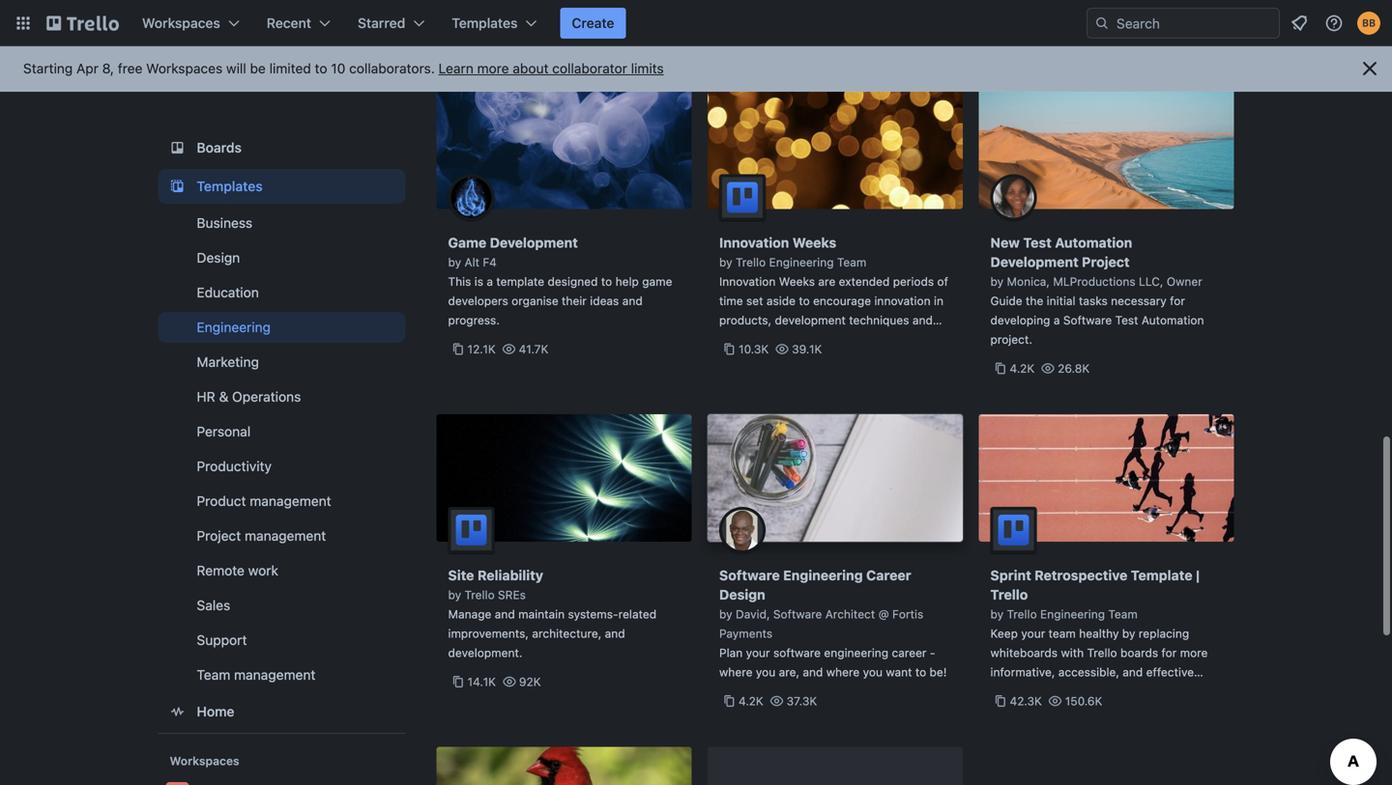 Task type: vqa. For each thing, say whether or not it's contained in the screenshot.


Task type: locate. For each thing, give the bounding box(es) containing it.
by left david,
[[719, 608, 732, 622]]

1 vertical spatial test
[[1115, 314, 1138, 327]]

4.2k down project.
[[1010, 362, 1035, 376]]

1 horizontal spatial your
[[1021, 627, 1045, 641]]

for up effective
[[1161, 647, 1177, 660]]

0 horizontal spatial where
[[719, 666, 753, 680]]

0 vertical spatial your
[[1021, 627, 1045, 641]]

0 vertical spatial team
[[837, 256, 866, 269]]

open information menu image
[[1324, 14, 1344, 33]]

0 horizontal spatial a
[[487, 275, 493, 289]]

organise
[[512, 294, 558, 308]]

business
[[197, 215, 252, 231]]

design
[[197, 250, 240, 266], [719, 587, 765, 603]]

software down tasks on the top right of the page
[[1063, 314, 1112, 327]]

workspaces up free on the top left
[[142, 15, 220, 31]]

you left are,
[[756, 666, 775, 680]]

development up 39.1k
[[775, 314, 846, 327]]

team up "extended" on the right of the page
[[837, 256, 866, 269]]

2 horizontal spatial a
[[1054, 314, 1060, 327]]

design inside "link"
[[197, 250, 240, 266]]

support
[[197, 633, 247, 649]]

payments
[[719, 627, 772, 641]]

more inside sprint retrospective template | trello by trello engineering team keep your team healthy by replacing whiteboards with trello boards for more informative, accessible, and effective team retrospectives.
[[1180, 647, 1208, 660]]

&
[[219, 389, 228, 405]]

management down 'productivity' link on the bottom of the page
[[250, 493, 331, 509]]

the down monica,
[[1026, 294, 1043, 308]]

workspaces down 'home'
[[170, 755, 239, 769]]

trello up set
[[736, 256, 766, 269]]

templates
[[452, 15, 518, 31], [197, 178, 263, 194]]

more right learn
[[477, 60, 509, 76]]

management down support link
[[234, 667, 315, 683]]

1 innovation from the top
[[719, 235, 789, 251]]

software up david,
[[719, 568, 780, 584]]

a right within
[[912, 333, 919, 347]]

1 vertical spatial project
[[197, 528, 241, 544]]

bob builder (bobbuilder40) image
[[1357, 12, 1380, 35]]

engineering up architect
[[783, 568, 863, 584]]

1 horizontal spatial templates
[[452, 15, 518, 31]]

marketing
[[197, 354, 259, 370]]

development up the template
[[490, 235, 578, 251]]

search image
[[1094, 15, 1110, 31]]

to up ideas
[[601, 275, 612, 289]]

team inside innovation weeks by trello engineering team innovation weeks are extended periods of time set aside to encourage innovation in products, development techniques and the development ecosystem within a company or team.
[[837, 256, 866, 269]]

2 vertical spatial team
[[197, 667, 230, 683]]

innovation
[[719, 235, 789, 251], [719, 275, 776, 289]]

workspaces inside dropdown button
[[142, 15, 220, 31]]

0 vertical spatial design
[[197, 250, 240, 266]]

1 horizontal spatial you
[[863, 666, 883, 680]]

1 horizontal spatial 4.2k
[[1010, 362, 1035, 376]]

innovation down trello engineering team icon
[[719, 235, 789, 251]]

by
[[448, 256, 461, 269], [719, 256, 732, 269], [990, 275, 1004, 289], [448, 589, 461, 602], [719, 608, 732, 622], [990, 608, 1004, 622], [1122, 627, 1135, 641]]

0 horizontal spatial development
[[490, 235, 578, 251]]

and down help
[[622, 294, 643, 308]]

1 horizontal spatial development
[[990, 254, 1078, 270]]

0 horizontal spatial test
[[1023, 235, 1052, 251]]

development
[[490, 235, 578, 251], [990, 254, 1078, 270]]

guide
[[990, 294, 1022, 308]]

development
[[775, 314, 846, 327], [740, 333, 811, 347]]

1 horizontal spatial automation
[[1142, 314, 1204, 327]]

automation down necessary
[[1142, 314, 1204, 327]]

1 horizontal spatial where
[[826, 666, 860, 680]]

automation up mlproductions at the right top of the page
[[1055, 235, 1132, 251]]

a inside new test automation development project by monica, mlproductions llc, owner guide the initial tasks necessary for developing a software test automation project.
[[1054, 314, 1060, 327]]

by down site
[[448, 589, 461, 602]]

trello up manage
[[465, 589, 495, 602]]

limits
[[631, 60, 664, 76]]

trello
[[736, 256, 766, 269], [990, 587, 1028, 603], [465, 589, 495, 602], [1007, 608, 1037, 622], [1087, 647, 1117, 660]]

innovation
[[874, 294, 931, 308]]

hr
[[197, 389, 215, 405]]

10
[[331, 60, 345, 76]]

management down product management link
[[245, 528, 326, 544]]

trello sres image
[[448, 508, 494, 554]]

project up mlproductions at the right top of the page
[[1082, 254, 1130, 270]]

1 vertical spatial team
[[1108, 608, 1138, 622]]

0 horizontal spatial project
[[197, 528, 241, 544]]

1 vertical spatial management
[[245, 528, 326, 544]]

4.2k for project
[[1010, 362, 1035, 376]]

development up monica,
[[990, 254, 1078, 270]]

workspaces down workspaces dropdown button
[[146, 60, 223, 76]]

0 horizontal spatial 4.2k
[[739, 695, 763, 709]]

0 vertical spatial innovation
[[719, 235, 789, 251]]

david, software architect @ fortis payments image
[[719, 508, 766, 554]]

to right 'aside'
[[799, 294, 810, 308]]

template
[[496, 275, 544, 289]]

will
[[226, 60, 246, 76]]

1 vertical spatial for
[[1161, 647, 1177, 660]]

1 vertical spatial a
[[1054, 314, 1060, 327]]

1 horizontal spatial team
[[837, 256, 866, 269]]

1 vertical spatial your
[[746, 647, 770, 660]]

0 vertical spatial templates
[[452, 15, 518, 31]]

trello inside innovation weeks by trello engineering team innovation weeks are extended periods of time set aside to encourage innovation in products, development techniques and the development ecosystem within a company or team.
[[736, 256, 766, 269]]

2 vertical spatial software
[[773, 608, 822, 622]]

0 vertical spatial test
[[1023, 235, 1052, 251]]

a inside innovation weeks by trello engineering team innovation weeks are extended periods of time set aside to encourage innovation in products, development techniques and the development ecosystem within a company or team.
[[912, 333, 919, 347]]

and down sres
[[495, 608, 515, 622]]

0 vertical spatial weeks
[[792, 235, 836, 251]]

0 vertical spatial software
[[1063, 314, 1112, 327]]

your inside sprint retrospective template | trello by trello engineering team keep your team healthy by replacing whiteboards with trello boards for more informative, accessible, and effective team retrospectives.
[[1021, 627, 1045, 641]]

with
[[1061, 647, 1084, 660]]

2 innovation from the top
[[719, 275, 776, 289]]

team down 'support'
[[197, 667, 230, 683]]

the up company
[[719, 333, 737, 347]]

recent
[[267, 15, 311, 31]]

of
[[937, 275, 948, 289]]

sprint
[[990, 568, 1031, 584]]

to
[[315, 60, 327, 76], [601, 275, 612, 289], [799, 294, 810, 308], [915, 666, 926, 680]]

board image
[[166, 136, 189, 160]]

1 horizontal spatial the
[[1026, 294, 1043, 308]]

where
[[719, 666, 753, 680], [826, 666, 860, 680]]

team down informative,
[[990, 685, 1018, 699]]

a right is
[[487, 275, 493, 289]]

0 horizontal spatial more
[[477, 60, 509, 76]]

by inside the game development by alt f4 this is a template designed to help game developers organise their ideas and progress.
[[448, 256, 461, 269]]

game development by alt f4 this is a template designed to help game developers organise their ideas and progress.
[[448, 235, 672, 327]]

engineering up healthy
[[1040, 608, 1105, 622]]

team up healthy
[[1108, 608, 1138, 622]]

by up time
[[719, 256, 732, 269]]

game
[[448, 235, 486, 251]]

effective
[[1146, 666, 1194, 680]]

41.7k
[[519, 343, 548, 356]]

home image
[[166, 701, 189, 724]]

remote work
[[197, 563, 278, 579]]

1 vertical spatial development
[[740, 333, 811, 347]]

project management
[[197, 528, 326, 544]]

apr
[[76, 60, 98, 76]]

templates inside "popup button"
[[452, 15, 518, 31]]

to inside innovation weeks by trello engineering team innovation weeks are extended periods of time set aside to encourage innovation in products, development techniques and the development ecosystem within a company or team.
[[799, 294, 810, 308]]

career
[[866, 568, 911, 584]]

maintain
[[518, 608, 565, 622]]

by up boards
[[1122, 627, 1135, 641]]

0 horizontal spatial team
[[197, 667, 230, 683]]

0 vertical spatial 4.2k
[[1010, 362, 1035, 376]]

1 horizontal spatial a
[[912, 333, 919, 347]]

engineering up are at top
[[769, 256, 834, 269]]

david,
[[736, 608, 770, 622]]

project up remote
[[197, 528, 241, 544]]

software up software
[[773, 608, 822, 622]]

templates up business
[[197, 178, 263, 194]]

design inside software engineering career design by david, software architect @ fortis payments plan your software engineering career - where you are, and where you want to be!
[[719, 587, 765, 603]]

and right are,
[[803, 666, 823, 680]]

company
[[719, 352, 769, 366]]

0 horizontal spatial you
[[756, 666, 775, 680]]

1 vertical spatial templates
[[197, 178, 263, 194]]

or
[[772, 352, 784, 366]]

to inside the game development by alt f4 this is a template designed to help game developers organise their ideas and progress.
[[601, 275, 612, 289]]

0 vertical spatial development
[[490, 235, 578, 251]]

and down boards
[[1123, 666, 1143, 680]]

a down initial
[[1054, 314, 1060, 327]]

business link
[[158, 208, 406, 239]]

home link
[[158, 695, 406, 730]]

0 horizontal spatial the
[[719, 333, 737, 347]]

primary element
[[0, 0, 1392, 46]]

2 horizontal spatial team
[[1108, 608, 1138, 622]]

back to home image
[[46, 8, 119, 39]]

14.1k
[[467, 676, 496, 689]]

and down innovation
[[912, 314, 933, 327]]

workspaces button
[[131, 8, 251, 39]]

templates up learn
[[452, 15, 518, 31]]

for down owner
[[1170, 294, 1185, 308]]

improvements,
[[448, 627, 529, 641]]

new test automation development project by monica, mlproductions llc, owner guide the initial tasks necessary for developing a software test automation project.
[[990, 235, 1204, 347]]

your up whiteboards
[[1021, 627, 1045, 641]]

informative,
[[990, 666, 1055, 680]]

to left be!
[[915, 666, 926, 680]]

engineering inside sprint retrospective template | trello by trello engineering team keep your team healthy by replacing whiteboards with trello boards for more informative, accessible, and effective team retrospectives.
[[1040, 608, 1105, 622]]

2 vertical spatial a
[[912, 333, 919, 347]]

this
[[448, 275, 471, 289]]

0 vertical spatial workspaces
[[142, 15, 220, 31]]

engineering inside innovation weeks by trello engineering team innovation weeks are extended periods of time set aside to encourage innovation in products, development techniques and the development ecosystem within a company or team.
[[769, 256, 834, 269]]

personal link
[[158, 417, 406, 448]]

you down engineering
[[863, 666, 883, 680]]

design down business
[[197, 250, 240, 266]]

team up with
[[1049, 627, 1076, 641]]

new
[[990, 235, 1020, 251]]

0 vertical spatial development
[[775, 314, 846, 327]]

where down 'plan'
[[719, 666, 753, 680]]

starred button
[[346, 8, 436, 39]]

0 vertical spatial team
[[1049, 627, 1076, 641]]

1 horizontal spatial project
[[1082, 254, 1130, 270]]

your down payments
[[746, 647, 770, 660]]

development up 'or'
[[740, 333, 811, 347]]

0 vertical spatial management
[[250, 493, 331, 509]]

automation
[[1055, 235, 1132, 251], [1142, 314, 1204, 327]]

0 horizontal spatial design
[[197, 250, 240, 266]]

1 vertical spatial 4.2k
[[739, 695, 763, 709]]

1 vertical spatial team
[[990, 685, 1018, 699]]

your
[[1021, 627, 1045, 641], [746, 647, 770, 660]]

0 vertical spatial for
[[1170, 294, 1185, 308]]

0 vertical spatial project
[[1082, 254, 1130, 270]]

by left alt
[[448, 256, 461, 269]]

0 horizontal spatial your
[[746, 647, 770, 660]]

set
[[746, 294, 763, 308]]

1 vertical spatial innovation
[[719, 275, 776, 289]]

a inside the game development by alt f4 this is a template designed to help game developers organise their ideas and progress.
[[487, 275, 493, 289]]

design link
[[158, 243, 406, 274]]

where down engineering
[[826, 666, 860, 680]]

are
[[818, 275, 835, 289]]

more up effective
[[1180, 647, 1208, 660]]

team management
[[197, 667, 315, 683]]

education
[[197, 285, 259, 301]]

1 horizontal spatial more
[[1180, 647, 1208, 660]]

150.6k
[[1065, 695, 1102, 709]]

0 vertical spatial the
[[1026, 294, 1043, 308]]

design up david,
[[719, 587, 765, 603]]

weeks up 'aside'
[[779, 275, 815, 289]]

test
[[1023, 235, 1052, 251], [1115, 314, 1138, 327]]

weeks up are at top
[[792, 235, 836, 251]]

team
[[837, 256, 866, 269], [1108, 608, 1138, 622], [197, 667, 230, 683]]

1 vertical spatial development
[[990, 254, 1078, 270]]

test down necessary
[[1115, 314, 1138, 327]]

1 horizontal spatial test
[[1115, 314, 1138, 327]]

their
[[562, 294, 587, 308]]

and inside software engineering career design by david, software architect @ fortis payments plan your software engineering career - where you are, and where you want to be!
[[803, 666, 823, 680]]

0 vertical spatial a
[[487, 275, 493, 289]]

f4
[[483, 256, 497, 269]]

architecture,
[[532, 627, 602, 641]]

1 where from the left
[[719, 666, 753, 680]]

products,
[[719, 314, 772, 327]]

create button
[[560, 8, 626, 39]]

1 vertical spatial more
[[1180, 647, 1208, 660]]

techniques
[[849, 314, 909, 327]]

1 vertical spatial weeks
[[779, 275, 815, 289]]

innovation up set
[[719, 275, 776, 289]]

2 vertical spatial management
[[234, 667, 315, 683]]

team inside team management link
[[197, 667, 230, 683]]

0 horizontal spatial automation
[[1055, 235, 1132, 251]]

test right "new"
[[1023, 235, 1052, 251]]

the
[[1026, 294, 1043, 308], [719, 333, 737, 347]]

trello down the sprint
[[990, 587, 1028, 603]]

1 vertical spatial the
[[719, 333, 737, 347]]

1 vertical spatial design
[[719, 587, 765, 603]]

starred
[[358, 15, 405, 31]]

and down systems-
[[605, 627, 625, 641]]

learn
[[438, 60, 473, 76]]

4.2k left 37.3k
[[739, 695, 763, 709]]

by up "guide"
[[990, 275, 1004, 289]]

and
[[622, 294, 643, 308], [912, 314, 933, 327], [495, 608, 515, 622], [605, 627, 625, 641], [803, 666, 823, 680], [1123, 666, 1143, 680]]

encourage
[[813, 294, 871, 308]]

1 horizontal spatial design
[[719, 587, 765, 603]]



Task type: describe. For each thing, give the bounding box(es) containing it.
ideas
[[590, 294, 619, 308]]

Search field
[[1110, 9, 1279, 38]]

by up keep
[[990, 608, 1004, 622]]

starting
[[23, 60, 73, 76]]

home
[[197, 704, 234, 720]]

site
[[448, 568, 474, 584]]

templates button
[[440, 8, 549, 39]]

39.1k
[[792, 343, 822, 356]]

by inside site reliability by trello sres manage and maintain systems-related improvements, architecture, and development.
[[448, 589, 461, 602]]

trello inside site reliability by trello sres manage and maintain systems-related improvements, architecture, and development.
[[465, 589, 495, 602]]

help
[[615, 275, 639, 289]]

create
[[572, 15, 614, 31]]

software inside new test automation development project by monica, mlproductions llc, owner guide the initial tasks necessary for developing a software test automation project.
[[1063, 314, 1112, 327]]

healthy
[[1079, 627, 1119, 641]]

and inside sprint retrospective template | trello by trello engineering team keep your team healthy by replacing whiteboards with trello boards for more informative, accessible, and effective team retrospectives.
[[1123, 666, 1143, 680]]

1 vertical spatial software
[[719, 568, 780, 584]]

your inside software engineering career design by david, software architect @ fortis payments plan your software engineering career - where you are, and where you want to be!
[[746, 647, 770, 660]]

recent button
[[255, 8, 342, 39]]

2 vertical spatial workspaces
[[170, 755, 239, 769]]

by inside innovation weeks by trello engineering team innovation weeks are extended periods of time set aside to encourage innovation in products, development techniques and the development ecosystem within a company or team.
[[719, 256, 732, 269]]

to left 10
[[315, 60, 327, 76]]

extended
[[839, 275, 890, 289]]

about
[[513, 60, 549, 76]]

learn more about collaborator limits link
[[438, 60, 664, 76]]

1 vertical spatial workspaces
[[146, 60, 223, 76]]

developing
[[990, 314, 1050, 327]]

project.
[[990, 333, 1032, 347]]

2 where from the left
[[826, 666, 860, 680]]

to inside software engineering career design by david, software architect @ fortis payments plan your software engineering career - where you are, and where you want to be!
[[915, 666, 926, 680]]

8,
[[102, 60, 114, 76]]

keep
[[990, 627, 1018, 641]]

by inside new test automation development project by monica, mlproductions llc, owner guide the initial tasks necessary for developing a software test automation project.
[[990, 275, 1004, 289]]

ecosystem
[[814, 333, 873, 347]]

engineering link
[[158, 312, 406, 343]]

game
[[642, 275, 672, 289]]

sales
[[197, 598, 230, 614]]

engineering up marketing
[[197, 319, 271, 335]]

1 vertical spatial automation
[[1142, 314, 1204, 327]]

4.2k for by
[[739, 695, 763, 709]]

development inside the game development by alt f4 this is a template designed to help game developers organise their ideas and progress.
[[490, 235, 578, 251]]

template
[[1131, 568, 1192, 584]]

retrospective
[[1035, 568, 1127, 584]]

monica, mlproductions llc, owner image
[[990, 174, 1037, 221]]

collaborators.
[[349, 60, 435, 76]]

be
[[250, 60, 266, 76]]

for inside new test automation development project by monica, mlproductions llc, owner guide the initial tasks necessary for developing a software test automation project.
[[1170, 294, 1185, 308]]

limited
[[269, 60, 311, 76]]

product management
[[197, 493, 331, 509]]

the inside innovation weeks by trello engineering team innovation weeks are extended periods of time set aside to encourage innovation in products, development techniques and the development ecosystem within a company or team.
[[719, 333, 737, 347]]

management for project management
[[245, 528, 326, 544]]

productivity link
[[158, 451, 406, 482]]

1 you from the left
[[756, 666, 775, 680]]

software engineering career design by david, software architect @ fortis payments plan your software engineering career - where you are, and where you want to be!
[[719, 568, 947, 680]]

sprint retrospective template | trello by trello engineering team keep your team healthy by replacing whiteboards with trello boards for more informative, accessible, and effective team retrospectives.
[[990, 568, 1208, 699]]

are,
[[779, 666, 799, 680]]

remote work link
[[158, 556, 406, 587]]

owner
[[1167, 275, 1202, 289]]

trello engineering team image
[[990, 508, 1037, 554]]

and inside the game development by alt f4 this is a template designed to help game developers organise their ideas and progress.
[[622, 294, 643, 308]]

|
[[1196, 568, 1200, 584]]

sales link
[[158, 591, 406, 622]]

engineering inside software engineering career design by david, software architect @ fortis payments plan your software engineering career - where you are, and where you want to be!
[[783, 568, 863, 584]]

-
[[930, 647, 935, 660]]

template board image
[[166, 175, 189, 198]]

0 notifications image
[[1288, 12, 1311, 35]]

work
[[248, 563, 278, 579]]

0 vertical spatial more
[[477, 60, 509, 76]]

trello up keep
[[1007, 608, 1037, 622]]

replacing
[[1139, 627, 1189, 641]]

team management link
[[158, 660, 406, 691]]

developers
[[448, 294, 508, 308]]

systems-
[[568, 608, 618, 622]]

architect
[[825, 608, 875, 622]]

0 vertical spatial automation
[[1055, 235, 1132, 251]]

necessary
[[1111, 294, 1167, 308]]

and inside innovation weeks by trello engineering team innovation weeks are extended periods of time set aside to encourage innovation in products, development techniques and the development ecosystem within a company or team.
[[912, 314, 933, 327]]

for inside sprint retrospective template | trello by trello engineering team keep your team healthy by replacing whiteboards with trello boards for more informative, accessible, and effective team retrospectives.
[[1161, 647, 1177, 660]]

be!
[[929, 666, 947, 680]]

1 horizontal spatial team
[[1049, 627, 1076, 641]]

management for team management
[[234, 667, 315, 683]]

within
[[876, 333, 909, 347]]

by inside software engineering career design by david, software architect @ fortis payments plan your software engineering career - where you are, and where you want to be!
[[719, 608, 732, 622]]

monica,
[[1007, 275, 1050, 289]]

the inside new test automation development project by monica, mlproductions llc, owner guide the initial tasks necessary for developing a software test automation project.
[[1026, 294, 1043, 308]]

support link
[[158, 625, 406, 656]]

26.8k
[[1058, 362, 1090, 376]]

software
[[773, 647, 821, 660]]

project inside new test automation development project by monica, mlproductions llc, owner guide the initial tasks necessary for developing a software test automation project.
[[1082, 254, 1130, 270]]

boards link
[[158, 131, 406, 165]]

product
[[197, 493, 246, 509]]

2 you from the left
[[863, 666, 883, 680]]

in
[[934, 294, 943, 308]]

templates link
[[158, 169, 406, 204]]

plan
[[719, 647, 743, 660]]

37.3k
[[786, 695, 817, 709]]

tasks
[[1079, 294, 1108, 308]]

aside
[[766, 294, 796, 308]]

hr & operations
[[197, 389, 301, 405]]

trello down healthy
[[1087, 647, 1117, 660]]

related
[[618, 608, 656, 622]]

periods
[[893, 275, 934, 289]]

alt f4 image
[[448, 174, 494, 221]]

42.3k
[[1010, 695, 1042, 709]]

retrospectives.
[[1021, 685, 1103, 699]]

0 horizontal spatial templates
[[197, 178, 263, 194]]

@
[[878, 608, 889, 622]]

free
[[118, 60, 142, 76]]

12.1k
[[467, 343, 496, 356]]

0 horizontal spatial team
[[990, 685, 1018, 699]]

development inside new test automation development project by monica, mlproductions llc, owner guide the initial tasks necessary for developing a software test automation project.
[[990, 254, 1078, 270]]

collaborator
[[552, 60, 627, 76]]

10.3k
[[739, 343, 769, 356]]

boards
[[1120, 647, 1158, 660]]

team inside sprint retrospective template | trello by trello engineering team keep your team healthy by replacing whiteboards with trello boards for more informative, accessible, and effective team retrospectives.
[[1108, 608, 1138, 622]]

initial
[[1047, 294, 1076, 308]]

management for product management
[[250, 493, 331, 509]]

remote
[[197, 563, 245, 579]]

trello engineering team image
[[719, 174, 766, 221]]



